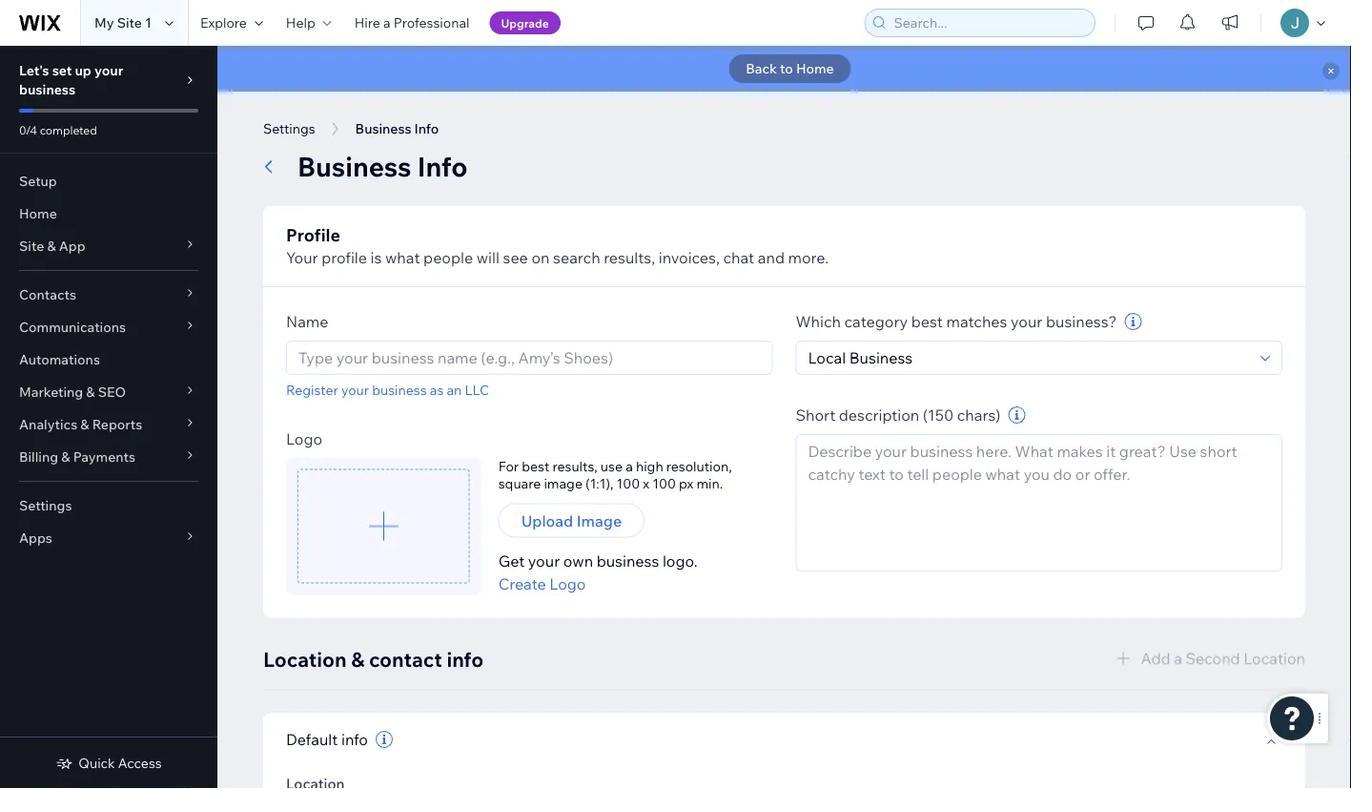 Task type: vqa. For each thing, say whether or not it's contained in the screenshot.
My
yes



Task type: describe. For each thing, give the bounding box(es) containing it.
to
[[781, 60, 794, 77]]

site & app button
[[0, 230, 218, 262]]

info inside button
[[415, 120, 439, 137]]

back to home alert
[[218, 46, 1352, 92]]

search
[[553, 248, 601, 267]]

1 vertical spatial info
[[418, 149, 468, 183]]

chars)
[[958, 405, 1001, 425]]

get
[[499, 551, 525, 570]]

1
[[145, 14, 152, 31]]

people
[[424, 248, 473, 267]]

payments
[[73, 448, 135, 465]]

0 horizontal spatial logo
[[286, 429, 323, 448]]

what
[[385, 248, 420, 267]]

chat
[[724, 248, 755, 267]]

square
[[499, 475, 541, 491]]

reports
[[92, 416, 142, 433]]

Enter your business or website type field
[[803, 342, 1256, 374]]

a inside hire a professional link
[[384, 14, 391, 31]]

business?
[[1047, 312, 1118, 331]]

contacts
[[19, 286, 76, 303]]

& for marketing
[[86, 384, 95, 400]]

an
[[447, 381, 462, 398]]

which category best matches your business?
[[796, 312, 1118, 331]]

0 vertical spatial info
[[447, 647, 484, 672]]

contacts button
[[0, 279, 218, 311]]

home link
[[0, 198, 218, 230]]

see
[[503, 248, 528, 267]]

register
[[286, 381, 338, 398]]

profile your profile is what people will see on search results, invoices, chat and more.
[[286, 224, 829, 267]]

professional
[[394, 14, 470, 31]]

up
[[75, 62, 91, 79]]

& for analytics
[[80, 416, 89, 433]]

get your own business logo. create logo
[[499, 551, 698, 593]]

business inside get your own business logo. create logo
[[597, 551, 660, 570]]

invoices,
[[659, 248, 720, 267]]

logo.
[[663, 551, 698, 570]]

resolution,
[[667, 457, 732, 474]]

hire
[[355, 14, 381, 31]]

x
[[643, 475, 650, 491]]

create
[[499, 574, 546, 593]]

completed
[[40, 123, 97, 137]]

Type your business name (e.g., Amy's Shoes) field
[[293, 342, 767, 374]]

create logo button
[[499, 572, 586, 595]]

quick access button
[[56, 755, 162, 772]]

app
[[59, 238, 85, 254]]

0/4 completed
[[19, 123, 97, 137]]

help
[[286, 14, 316, 31]]

hire a professional
[[355, 14, 470, 31]]

name
[[286, 312, 329, 331]]

0/4
[[19, 123, 37, 137]]

default
[[286, 730, 338, 749]]

back to home
[[746, 60, 835, 77]]

my
[[94, 14, 114, 31]]

on
[[532, 248, 550, 267]]

own
[[564, 551, 594, 570]]

Search... field
[[889, 10, 1090, 36]]

let's
[[19, 62, 49, 79]]

your right register
[[341, 381, 369, 398]]

home inside home link
[[19, 205, 57, 222]]

upload image button
[[499, 503, 645, 538]]

register your business as an llc link
[[286, 381, 489, 398]]

billing
[[19, 448, 58, 465]]

and
[[758, 248, 785, 267]]

upgrade button
[[490, 11, 561, 34]]

location & contact info
[[263, 647, 484, 672]]

analytics
[[19, 416, 77, 433]]

location
[[263, 647, 347, 672]]

for best results, use a high resolution, square image (1:1), 100 x 100 px min.
[[499, 457, 732, 491]]

setup
[[19, 173, 57, 189]]

business info inside button
[[356, 120, 439, 137]]

billing & payments button
[[0, 441, 218, 473]]

business inside button
[[356, 120, 412, 137]]

as
[[430, 381, 444, 398]]

for
[[499, 457, 519, 474]]



Task type: locate. For each thing, give the bounding box(es) containing it.
1 horizontal spatial settings
[[263, 120, 315, 137]]

business down the let's
[[19, 81, 76, 98]]

seo
[[98, 384, 126, 400]]

& left app
[[47, 238, 56, 254]]

site left 1
[[117, 14, 142, 31]]

1 horizontal spatial info
[[447, 647, 484, 672]]

1 vertical spatial logo
[[550, 574, 586, 593]]

a right "use"
[[626, 457, 633, 474]]

business
[[19, 81, 76, 98], [372, 381, 427, 398], [597, 551, 660, 570]]

0 horizontal spatial info
[[342, 730, 368, 749]]

0 horizontal spatial home
[[19, 205, 57, 222]]

1 vertical spatial info
[[342, 730, 368, 749]]

0 horizontal spatial best
[[522, 457, 550, 474]]

business info
[[356, 120, 439, 137], [298, 149, 468, 183]]

& inside site & app popup button
[[47, 238, 56, 254]]

upload
[[522, 511, 574, 530]]

marketing & seo
[[19, 384, 126, 400]]

0 horizontal spatial results,
[[553, 457, 598, 474]]

2 vertical spatial business
[[597, 551, 660, 570]]

results, inside "for best results, use a high resolution, square image (1:1), 100 x 100 px min."
[[553, 457, 598, 474]]

settings for settings link
[[19, 497, 72, 514]]

1 vertical spatial a
[[626, 457, 633, 474]]

1 horizontal spatial 100
[[653, 475, 676, 491]]

short description (150 chars)
[[796, 405, 1001, 425]]

use
[[601, 457, 623, 474]]

results, up image
[[553, 457, 598, 474]]

0 vertical spatial business
[[19, 81, 76, 98]]

px
[[679, 475, 694, 491]]

hire a professional link
[[343, 0, 481, 46]]

your
[[94, 62, 123, 79], [1011, 312, 1043, 331], [341, 381, 369, 398], [528, 551, 560, 570]]

& left reports
[[80, 416, 89, 433]]

settings for settings button
[[263, 120, 315, 137]]

1 vertical spatial business
[[298, 149, 412, 183]]

communications
[[19, 319, 126, 335]]

which
[[796, 312, 841, 331]]

0 vertical spatial business info
[[356, 120, 439, 137]]

logo down own
[[550, 574, 586, 593]]

1 vertical spatial settings
[[19, 497, 72, 514]]

0 vertical spatial business
[[356, 120, 412, 137]]

1 vertical spatial business
[[372, 381, 427, 398]]

business down the business info button
[[298, 149, 412, 183]]

is
[[371, 248, 382, 267]]

access
[[118, 755, 162, 771]]

back
[[746, 60, 778, 77]]

settings inside sidebar element
[[19, 497, 72, 514]]

business
[[356, 120, 412, 137], [298, 149, 412, 183]]

sidebar element
[[0, 46, 218, 789]]

Describe your business here. What makes it great? Use short catchy text to tell people what you do or offer. text field
[[797, 435, 1282, 571]]

llc
[[465, 381, 489, 398]]

results, inside profile your profile is what people will see on search results, invoices, chat and more.
[[604, 248, 656, 267]]

business inside register your business as an llc link
[[372, 381, 427, 398]]

logo inside get your own business logo. create logo
[[550, 574, 586, 593]]

more.
[[789, 248, 829, 267]]

analytics & reports
[[19, 416, 142, 433]]

info
[[447, 647, 484, 672], [342, 730, 368, 749]]

1 horizontal spatial results,
[[604, 248, 656, 267]]

0 vertical spatial info
[[415, 120, 439, 137]]

image
[[577, 511, 622, 530]]

settings link
[[0, 489, 218, 522]]

upgrade
[[501, 16, 549, 30]]

& inside analytics & reports popup button
[[80, 416, 89, 433]]

register your business as an llc
[[286, 381, 489, 398]]

0 horizontal spatial a
[[384, 14, 391, 31]]

info right the "default" at left
[[342, 730, 368, 749]]

& for site
[[47, 238, 56, 254]]

settings
[[263, 120, 315, 137], [19, 497, 72, 514]]

marketing
[[19, 384, 83, 400]]

back to home button
[[729, 54, 852, 83]]

& left the seo at left
[[86, 384, 95, 400]]

&
[[47, 238, 56, 254], [86, 384, 95, 400], [80, 416, 89, 433], [61, 448, 70, 465], [351, 647, 365, 672]]

best inside "for best results, use a high resolution, square image (1:1), 100 x 100 px min."
[[522, 457, 550, 474]]

business down image at the left bottom of the page
[[597, 551, 660, 570]]

100 right x
[[653, 475, 676, 491]]

set
[[52, 62, 72, 79]]

automations link
[[0, 343, 218, 376]]

1 vertical spatial home
[[19, 205, 57, 222]]

0 horizontal spatial 100
[[617, 475, 640, 491]]

home right to
[[797, 60, 835, 77]]

logo down register
[[286, 429, 323, 448]]

0 horizontal spatial business
[[19, 81, 76, 98]]

your inside get your own business logo. create logo
[[528, 551, 560, 570]]

quick access
[[79, 755, 162, 771]]

1 horizontal spatial best
[[912, 312, 944, 331]]

1 horizontal spatial business
[[372, 381, 427, 398]]

default info
[[286, 730, 368, 749]]

automations
[[19, 351, 100, 368]]

profile
[[322, 248, 367, 267]]

0 vertical spatial a
[[384, 14, 391, 31]]

best
[[912, 312, 944, 331], [522, 457, 550, 474]]

business info button
[[346, 114, 449, 143]]

best left matches
[[912, 312, 944, 331]]

& left contact on the left of the page
[[351, 647, 365, 672]]

min.
[[697, 475, 723, 491]]

& for billing
[[61, 448, 70, 465]]

explore
[[200, 14, 247, 31]]

a right hire
[[384, 14, 391, 31]]

help button
[[275, 0, 343, 46]]

your up enter your business or website type field
[[1011, 312, 1043, 331]]

0 vertical spatial settings
[[263, 120, 315, 137]]

1 vertical spatial best
[[522, 457, 550, 474]]

will
[[477, 248, 500, 267]]

100 left x
[[617, 475, 640, 491]]

1 vertical spatial results,
[[553, 457, 598, 474]]

1 horizontal spatial home
[[797, 60, 835, 77]]

site left app
[[19, 238, 44, 254]]

site inside site & app popup button
[[19, 238, 44, 254]]

your inside let's set up your business
[[94, 62, 123, 79]]

1 horizontal spatial a
[[626, 457, 633, 474]]

let's set up your business
[[19, 62, 123, 98]]

1 vertical spatial business info
[[298, 149, 468, 183]]

2 horizontal spatial business
[[597, 551, 660, 570]]

matches
[[947, 312, 1008, 331]]

2 100 from the left
[[653, 475, 676, 491]]

business right settings button
[[356, 120, 412, 137]]

contact
[[369, 647, 442, 672]]

0 vertical spatial results,
[[604, 248, 656, 267]]

0 vertical spatial best
[[912, 312, 944, 331]]

marketing & seo button
[[0, 376, 218, 408]]

0 vertical spatial site
[[117, 14, 142, 31]]

1 vertical spatial site
[[19, 238, 44, 254]]

your right the up
[[94, 62, 123, 79]]

best up square
[[522, 457, 550, 474]]

& inside billing & payments dropdown button
[[61, 448, 70, 465]]

a
[[384, 14, 391, 31], [626, 457, 633, 474]]

& right billing
[[61, 448, 70, 465]]

settings inside button
[[263, 120, 315, 137]]

your
[[286, 248, 318, 267]]

a inside "for best results, use a high resolution, square image (1:1), 100 x 100 px min."
[[626, 457, 633, 474]]

image
[[544, 475, 583, 491]]

quick
[[79, 755, 115, 771]]

analytics & reports button
[[0, 408, 218, 441]]

(150
[[923, 405, 954, 425]]

high
[[636, 457, 664, 474]]

profile
[[286, 224, 341, 245]]

0 horizontal spatial site
[[19, 238, 44, 254]]

short
[[796, 405, 836, 425]]

home inside 'back to home' button
[[797, 60, 835, 77]]

home down setup
[[19, 205, 57, 222]]

site
[[117, 14, 142, 31], [19, 238, 44, 254]]

your up create logo button
[[528, 551, 560, 570]]

home
[[797, 60, 835, 77], [19, 205, 57, 222]]

info right contact on the left of the page
[[447, 647, 484, 672]]

1 horizontal spatial site
[[117, 14, 142, 31]]

my site 1
[[94, 14, 152, 31]]

setup link
[[0, 165, 218, 198]]

billing & payments
[[19, 448, 135, 465]]

1 horizontal spatial logo
[[550, 574, 586, 593]]

settings button
[[254, 114, 325, 143]]

apps
[[19, 530, 52, 546]]

(1:1),
[[586, 475, 614, 491]]

& inside marketing & seo dropdown button
[[86, 384, 95, 400]]

100
[[617, 475, 640, 491], [653, 475, 676, 491]]

description
[[839, 405, 920, 425]]

0 vertical spatial home
[[797, 60, 835, 77]]

site & app
[[19, 238, 85, 254]]

0 vertical spatial logo
[[286, 429, 323, 448]]

& for location
[[351, 647, 365, 672]]

business left the as
[[372, 381, 427, 398]]

business inside let's set up your business
[[19, 81, 76, 98]]

communications button
[[0, 311, 218, 343]]

results, right search
[[604, 248, 656, 267]]

0 horizontal spatial settings
[[19, 497, 72, 514]]

1 100 from the left
[[617, 475, 640, 491]]



